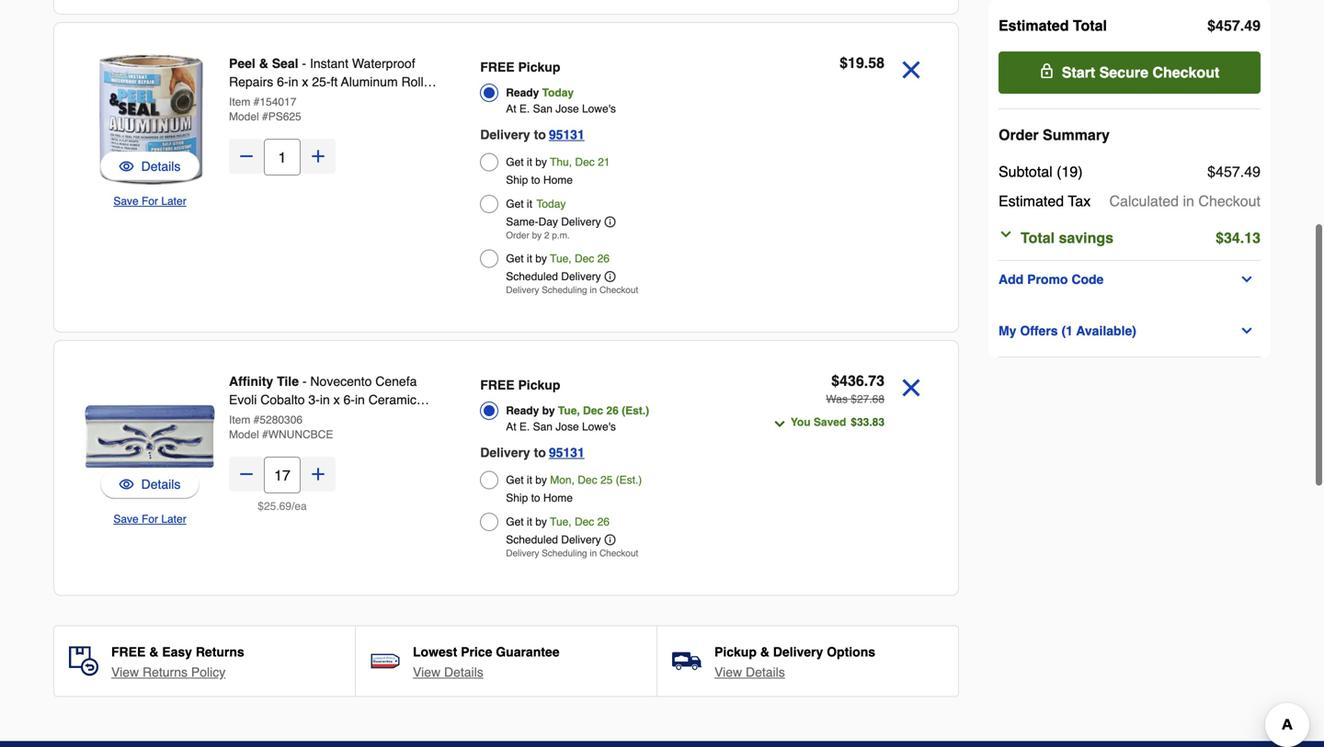 Task type: locate. For each thing, give the bounding box(es) containing it.
1 ship from the top
[[506, 174, 528, 187]]

2 scheduling from the top
[[542, 549, 587, 559]]

free pickup up ready today
[[480, 60, 561, 75]]

$ right was
[[851, 393, 857, 406]]

san down the ready by tue, dec 26 (est.)
[[533, 421, 553, 434]]

2 e. from the top
[[520, 421, 530, 434]]

$ left 58
[[840, 54, 848, 71]]

1 vertical spatial san
[[533, 421, 553, 434]]

free
[[480, 60, 515, 75], [480, 378, 515, 393], [111, 645, 146, 660]]

it left "mon,"
[[527, 474, 533, 487]]

25
[[601, 474, 613, 487], [264, 500, 276, 513]]

1 vertical spatial order
[[506, 230, 530, 241]]

get left "mon,"
[[506, 474, 524, 487]]

ship
[[506, 174, 528, 187], [506, 492, 528, 505]]

peel & seal -
[[229, 56, 310, 71]]

get
[[506, 156, 524, 169], [506, 198, 524, 211], [506, 253, 524, 265], [506, 474, 524, 487], [506, 516, 524, 529]]

1 vertical spatial delivery scheduling in checkout
[[506, 549, 639, 559]]

same-day delivery
[[506, 216, 601, 229]]

delivery to 95131 up get it by thu, dec 21 at the left of the page
[[480, 127, 585, 142]]

27
[[857, 393, 870, 406]]

1 vertical spatial total
[[1021, 230, 1055, 247]]

estimated for estimated tax
[[999, 193, 1064, 210]]

info image
[[605, 217, 616, 228], [605, 271, 616, 282], [605, 535, 616, 546]]

chevron down image for my offers (1 available)
[[1240, 324, 1255, 339]]

offers
[[1020, 324, 1058, 339]]

lowe's up 21
[[582, 103, 616, 115]]

0 vertical spatial 95131
[[549, 127, 585, 142]]

ship for instant waterproof repairs 6-in x 25-ft aluminum roll flashing
[[506, 174, 528, 187]]

95131 button up "mon,"
[[549, 442, 585, 464]]

& right peel
[[259, 56, 268, 71]]

2 vertical spatial free
[[111, 645, 146, 660]]

returns up policy on the left of page
[[196, 645, 244, 660]]

1 vertical spatial model
[[229, 429, 259, 442]]

0 vertical spatial save
[[113, 195, 139, 208]]

1 e. from the top
[[520, 103, 530, 115]]

0 vertical spatial scheduled
[[506, 270, 558, 283]]

$ 457 . 49
[[1208, 17, 1261, 34], [1208, 163, 1261, 180]]

1 vertical spatial item
[[229, 414, 251, 427]]

view inside free & easy returns view returns policy
[[111, 666, 139, 680]]

item for flashing
[[229, 96, 251, 109]]

jose for novecento cenefa evoli cobalto 3-in x 6-in ceramic bullnose tile (0.1-sq. ft/ piece)
[[556, 421, 579, 434]]

pickup
[[518, 60, 561, 75], [518, 378, 561, 393], [715, 645, 757, 660]]

1 vertical spatial delivery to 95131
[[480, 446, 585, 460]]

#154017
[[254, 96, 297, 109]]

1 vertical spatial option group
[[480, 373, 736, 564]]

1 option group from the top
[[480, 54, 736, 301]]

0 vertical spatial scheduling
[[542, 285, 587, 296]]

95131 button
[[549, 124, 585, 146], [549, 442, 585, 464]]

san down ready today
[[533, 103, 553, 115]]

at e. san jose lowe's
[[506, 103, 616, 115], [506, 421, 616, 434]]

save for later button for flashing
[[113, 192, 186, 211]]

2 for from the top
[[142, 513, 158, 526]]

2 save for later button from the top
[[113, 511, 186, 529]]

0 vertical spatial get it by tue, dec 26
[[506, 253, 610, 265]]

later down novecento cenefa evoli cobalto 3-in x 6-in ceramic bullnose tile (0.1-sq. ft/ piece) image
[[161, 513, 186, 526]]

save for later down quickview icon
[[113, 513, 186, 526]]

save down quickview image
[[113, 195, 139, 208]]

0 vertical spatial e.
[[520, 103, 530, 115]]

.
[[1241, 17, 1245, 34], [864, 54, 869, 71], [1241, 163, 1245, 180], [1241, 230, 1245, 247], [864, 373, 869, 390], [870, 393, 873, 406], [870, 416, 873, 429], [276, 500, 279, 513]]

2 vertical spatial tue,
[[550, 516, 572, 529]]

Stepper number input field with increment and decrement buttons number field
[[264, 139, 301, 176], [264, 457, 301, 494]]

95131 button up the thu,
[[549, 124, 585, 146]]

1 vertical spatial save
[[113, 513, 139, 526]]

0 vertical spatial chevron down image
[[999, 227, 1014, 242]]

2 at from the top
[[506, 421, 517, 434]]

dec left 21
[[575, 156, 595, 169]]

get it by thu, dec 21
[[506, 156, 610, 169]]

0 horizontal spatial returns
[[143, 666, 188, 680]]

delivery scheduling in checkout down p.m.
[[506, 285, 639, 296]]

later for instant waterproof repairs 6-in x 25-ft aluminum roll flashing
[[161, 195, 186, 208]]

at e. san jose lowe's down ready today
[[506, 103, 616, 115]]

2 san from the top
[[533, 421, 553, 434]]

0 horizontal spatial total
[[1021, 230, 1055, 247]]

1 ship to home from the top
[[506, 174, 573, 187]]

0 vertical spatial for
[[142, 195, 158, 208]]

to up get it today
[[531, 174, 541, 187]]

view details link
[[413, 664, 484, 682], [715, 664, 785, 682]]

1 save for later from the top
[[113, 195, 186, 208]]

49 for subtotal (19)
[[1245, 163, 1261, 180]]

chevron down image for add promo code
[[1240, 272, 1255, 287]]

95131 button for novecento cenefa evoli cobalto 3-in x 6-in ceramic bullnose tile (0.1-sq. ft/ piece)
[[549, 442, 585, 464]]

- up cobalto
[[303, 374, 307, 389]]

e.
[[520, 103, 530, 115], [520, 421, 530, 434]]

scheduling down p.m.
[[542, 285, 587, 296]]

1 vertical spatial 457
[[1216, 163, 1241, 180]]

scheduled down the order by 2 p.m.
[[506, 270, 558, 283]]

save down quickview icon
[[113, 513, 139, 526]]

lowe's
[[582, 103, 616, 115], [582, 421, 616, 434]]

at e. san jose lowe's down the ready by tue, dec 26 (est.)
[[506, 421, 616, 434]]

model inside item #5280306 model #wnuncbce
[[229, 429, 259, 442]]

scheduled delivery down "mon,"
[[506, 534, 601, 547]]

1 vertical spatial get it by tue, dec 26
[[506, 516, 610, 529]]

$ up the start secure checkout
[[1208, 17, 1216, 34]]

& left easy
[[149, 645, 159, 660]]

2 vertical spatial pickup
[[715, 645, 757, 660]]

2 vertical spatial info image
[[605, 535, 616, 546]]

1 view details link from the left
[[413, 664, 484, 682]]

save for later button
[[113, 192, 186, 211], [113, 511, 186, 529]]

1 vertical spatial e.
[[520, 421, 530, 434]]

0 vertical spatial x
[[302, 75, 308, 89]]

model down flashing
[[229, 110, 259, 123]]

get it by tue, dec 26 down p.m.
[[506, 253, 610, 265]]

2 horizontal spatial view
[[715, 666, 742, 680]]

1 vertical spatial 95131 button
[[549, 442, 585, 464]]

0 vertical spatial delivery to 95131
[[480, 127, 585, 142]]

0 vertical spatial total
[[1073, 17, 1108, 34]]

1 horizontal spatial view details link
[[715, 664, 785, 682]]

0 vertical spatial today
[[542, 86, 574, 99]]

2 ship to home from the top
[[506, 492, 573, 505]]

1 jose from the top
[[556, 103, 579, 115]]

1 minus image from the top
[[237, 147, 256, 166]]

tue, up get it by mon, dec 25 (est.)
[[558, 405, 580, 418]]

chevron down image inside my offers (1 available) link
[[1240, 324, 1255, 339]]

at e. san jose lowe's for instant waterproof repairs 6-in x 25-ft aluminum roll flashing
[[506, 103, 616, 115]]

1 horizontal spatial 25
[[601, 474, 613, 487]]

tile
[[277, 374, 299, 389], [282, 411, 302, 426]]

0 vertical spatial later
[[161, 195, 186, 208]]

free pickup
[[480, 60, 561, 75], [480, 378, 561, 393]]

3 view from the left
[[715, 666, 742, 680]]

chevron down image
[[773, 417, 787, 432]]

pickup for ceramic
[[518, 378, 561, 393]]

tile up cobalto
[[277, 374, 299, 389]]

1 delivery scheduling in checkout from the top
[[506, 285, 639, 296]]

49
[[1245, 17, 1261, 34], [1245, 163, 1261, 180]]

was
[[826, 393, 848, 406]]

scheduling
[[542, 285, 587, 296], [542, 549, 587, 559]]

delivery scheduling in checkout
[[506, 285, 639, 296], [506, 549, 639, 559]]

26 down get it by mon, dec 25 (est.)
[[598, 516, 610, 529]]

my offers (1 available)
[[999, 324, 1137, 339]]

scheduled delivery down '2'
[[506, 270, 601, 283]]

2 save for later from the top
[[113, 513, 186, 526]]

at
[[506, 103, 517, 115], [506, 421, 517, 434]]

x inside the instant waterproof repairs 6-in x 25-ft aluminum roll flashing
[[302, 75, 308, 89]]

1 scheduled delivery from the top
[[506, 270, 601, 283]]

1 horizontal spatial view
[[413, 666, 441, 680]]

1 vertical spatial at e. san jose lowe's
[[506, 421, 616, 434]]

chevron down image inside add promo code link
[[1240, 272, 1255, 287]]

4 get from the top
[[506, 474, 524, 487]]

in down get it by mon, dec 25 (est.)
[[590, 549, 597, 559]]

e. for novecento cenefa evoli cobalto 3-in x 6-in ceramic bullnose tile (0.1-sq. ft/ piece)
[[520, 421, 530, 434]]

model inside the item #154017 model #ps625
[[229, 110, 259, 123]]

minus image down the item #154017 model #ps625
[[237, 147, 256, 166]]

26 down same-day delivery
[[598, 253, 610, 265]]

novecento
[[310, 374, 372, 389]]

home for novecento cenefa evoli cobalto 3-in x 6-in ceramic bullnose tile (0.1-sq. ft/ piece)
[[544, 492, 573, 505]]

1 vertical spatial tile
[[282, 411, 302, 426]]

home down "mon,"
[[544, 492, 573, 505]]

1 vertical spatial ready
[[506, 405, 539, 418]]

policy
[[191, 666, 226, 680]]

it left the thu,
[[527, 156, 533, 169]]

1 vertical spatial scheduling
[[542, 549, 587, 559]]

- right 'seal'
[[302, 56, 306, 71]]

delivery
[[480, 127, 531, 142], [561, 216, 601, 229], [561, 270, 601, 283], [506, 285, 539, 296], [480, 446, 531, 460], [561, 534, 601, 547], [506, 549, 539, 559], [773, 645, 824, 660]]

1 later from the top
[[161, 195, 186, 208]]

2 estimated from the top
[[999, 193, 1064, 210]]

0 vertical spatial model
[[229, 110, 259, 123]]

0 vertical spatial 95131 button
[[549, 124, 585, 146]]

$ left "69"
[[258, 500, 264, 513]]

1 horizontal spatial order
[[999, 126, 1039, 144]]

ready
[[506, 86, 539, 99], [506, 405, 539, 418]]

1 estimated from the top
[[999, 17, 1069, 34]]

lowe's for instant waterproof repairs 6-in x 25-ft aluminum roll flashing
[[582, 103, 616, 115]]

details inside pickup & delivery options view details
[[746, 666, 785, 680]]

1 - from the top
[[302, 56, 306, 71]]

item down evoli on the bottom of page
[[229, 414, 251, 427]]

1 it from the top
[[527, 156, 533, 169]]

2 95131 button from the top
[[549, 442, 585, 464]]

1 95131 from the top
[[549, 127, 585, 142]]

436
[[840, 373, 864, 390]]

1 save from the top
[[113, 195, 139, 208]]

2 delivery to 95131 from the top
[[480, 446, 585, 460]]

it down the order by 2 p.m.
[[527, 253, 533, 265]]

0 vertical spatial stepper number input field with increment and decrement buttons number field
[[264, 139, 301, 176]]

cobalto
[[261, 393, 305, 408]]

0 vertical spatial order
[[999, 126, 1039, 144]]

1 457 from the top
[[1216, 17, 1241, 34]]

2 model from the top
[[229, 429, 259, 442]]

for down instant waterproof repairs 6-in x 25-ft aluminum roll flashing image
[[142, 195, 158, 208]]

item inside item #5280306 model #wnuncbce
[[229, 414, 251, 427]]

1 free pickup from the top
[[480, 60, 561, 75]]

5 it from the top
[[527, 516, 533, 529]]

3 info image from the top
[[605, 535, 616, 546]]

1 vertical spatial $ 457 . 49
[[1208, 163, 1261, 180]]

1 save for later button from the top
[[113, 192, 186, 211]]

model
[[229, 110, 259, 123], [229, 429, 259, 442]]

2 minus image from the top
[[237, 465, 256, 484]]

2 jose from the top
[[556, 421, 579, 434]]

total
[[1073, 17, 1108, 34], [1021, 230, 1055, 247]]

1 49 from the top
[[1245, 17, 1261, 34]]

0 vertical spatial save for later button
[[113, 192, 186, 211]]

tile up #wnuncbce
[[282, 411, 302, 426]]

1 scheduling from the top
[[542, 285, 587, 296]]

pickup for roll
[[518, 60, 561, 75]]

get it by tue, dec 26 down "mon,"
[[506, 516, 610, 529]]

1 view from the left
[[111, 666, 139, 680]]

ship to home up get it today
[[506, 174, 573, 187]]

jose for instant waterproof repairs 6-in x 25-ft aluminum roll flashing
[[556, 103, 579, 115]]

2 info image from the top
[[605, 271, 616, 282]]

6- down 'seal'
[[277, 75, 288, 89]]

1 95131 button from the top
[[549, 124, 585, 146]]

2 horizontal spatial &
[[761, 645, 770, 660]]

scheduling down "mon,"
[[542, 549, 587, 559]]

0 vertical spatial free
[[480, 60, 515, 75]]

0 vertical spatial info image
[[605, 217, 616, 228]]

1 at from the top
[[506, 103, 517, 115]]

total down estimated tax
[[1021, 230, 1055, 247]]

2 view details link from the left
[[715, 664, 785, 682]]

instant waterproof repairs 6-in x 25-ft aluminum roll flashing image
[[84, 52, 216, 185]]

ship up get it today
[[506, 174, 528, 187]]

lowe's down the ready by tue, dec 26 (est.)
[[582, 421, 616, 434]]

95131 up "mon,"
[[549, 446, 585, 460]]

95131 for instant waterproof repairs 6-in x 25-ft aluminum roll flashing
[[549, 127, 585, 142]]

1 vertical spatial scheduled delivery
[[506, 534, 601, 547]]

free up the ready by tue, dec 26 (est.)
[[480, 378, 515, 393]]

0 vertical spatial home
[[544, 174, 573, 187]]

total up start
[[1073, 17, 1108, 34]]

1 horizontal spatial x
[[334, 393, 340, 408]]

view inside pickup & delivery options view details
[[715, 666, 742, 680]]

ship down get it by mon, dec 25 (est.)
[[506, 492, 528, 505]]

you saved $ 33 . 83
[[791, 416, 885, 429]]

free up view returns policy link
[[111, 645, 146, 660]]

at down the ready by tue, dec 26 (est.)
[[506, 421, 517, 434]]

scheduling for second info icon from the top of the page
[[542, 285, 587, 296]]

0 vertical spatial minus image
[[237, 147, 256, 166]]

34
[[1224, 230, 1241, 247]]

chevron down image
[[999, 227, 1014, 242], [1240, 272, 1255, 287], [1240, 324, 1255, 339]]

2 later from the top
[[161, 513, 186, 526]]

0 vertical spatial ship
[[506, 174, 528, 187]]

1 vertical spatial jose
[[556, 421, 579, 434]]

order summary
[[999, 126, 1110, 144]]

save for later button down quickview image
[[113, 192, 186, 211]]

estimated down subtotal
[[999, 193, 1064, 210]]

order
[[999, 126, 1039, 144], [506, 230, 530, 241]]

1 horizontal spatial &
[[259, 56, 268, 71]]

minus image
[[237, 147, 256, 166], [237, 465, 256, 484]]

2 get it by tue, dec 26 from the top
[[506, 516, 610, 529]]

2 ship from the top
[[506, 492, 528, 505]]

save for later button down quickview icon
[[113, 511, 186, 529]]

ready up get it by mon, dec 25 (est.)
[[506, 405, 539, 418]]

free up ready today
[[480, 60, 515, 75]]

calculated in checkout
[[1110, 193, 1261, 210]]

model for bullnose
[[229, 429, 259, 442]]

3 it from the top
[[527, 253, 533, 265]]

1 get it by tue, dec 26 from the top
[[506, 253, 610, 265]]

view returns policy link
[[111, 664, 226, 682]]

view details link for view
[[715, 664, 785, 682]]

thu,
[[550, 156, 572, 169]]

it up same-
[[527, 198, 533, 211]]

0 vertical spatial pickup
[[518, 60, 561, 75]]

0 vertical spatial at
[[506, 103, 517, 115]]

jose down the ready by tue, dec 26 (est.)
[[556, 421, 579, 434]]

2 save from the top
[[113, 513, 139, 526]]

get left the thu,
[[506, 156, 524, 169]]

returns down easy
[[143, 666, 188, 680]]

& inside pickup & delivery options view details
[[761, 645, 770, 660]]

2 49 from the top
[[1245, 163, 1261, 180]]

69
[[279, 500, 292, 513]]

it
[[527, 156, 533, 169], [527, 198, 533, 211], [527, 253, 533, 265], [527, 474, 533, 487], [527, 516, 533, 529]]

item
[[229, 96, 251, 109], [229, 414, 251, 427]]

49 for estimated total
[[1245, 17, 1261, 34]]

tue, down "mon,"
[[550, 516, 572, 529]]

1 vertical spatial free
[[480, 378, 515, 393]]

e. for instant waterproof repairs 6-in x 25-ft aluminum roll flashing
[[520, 103, 530, 115]]

2 item from the top
[[229, 414, 251, 427]]

1 san from the top
[[533, 103, 553, 115]]

plus image
[[309, 147, 327, 166]]

& inside free & easy returns view returns policy
[[149, 645, 159, 660]]

2 view from the left
[[413, 666, 441, 680]]

2 $ 457 . 49 from the top
[[1208, 163, 1261, 180]]

2 ready from the top
[[506, 405, 539, 418]]

6- down novecento
[[344, 393, 355, 408]]

item inside the item #154017 model #ps625
[[229, 96, 251, 109]]

pickup inside pickup & delivery options view details
[[715, 645, 757, 660]]

estimated tax
[[999, 193, 1091, 210]]

order down same-
[[506, 230, 530, 241]]

delivery scheduling in checkout down get it by mon, dec 25 (est.)
[[506, 549, 639, 559]]

get down get it by mon, dec 25 (est.)
[[506, 516, 524, 529]]

san
[[533, 103, 553, 115], [533, 421, 553, 434]]

bullnose
[[229, 411, 278, 426]]

novecento cenefa evoli cobalto 3-in x 6-in ceramic bullnose tile (0.1-sq. ft/ piece) image
[[84, 371, 216, 503]]

1 ready from the top
[[506, 86, 539, 99]]

3 get from the top
[[506, 253, 524, 265]]

checkout inside start secure checkout button
[[1153, 64, 1220, 81]]

1 stepper number input field with increment and decrement buttons number field from the top
[[264, 139, 301, 176]]

1 vertical spatial chevron down image
[[1240, 272, 1255, 287]]

0 vertical spatial returns
[[196, 645, 244, 660]]

0 vertical spatial (est.)
[[622, 405, 650, 418]]

0 horizontal spatial &
[[149, 645, 159, 660]]

0 vertical spatial 457
[[1216, 17, 1241, 34]]

1 vertical spatial for
[[142, 513, 158, 526]]

2 home from the top
[[544, 492, 573, 505]]

1 horizontal spatial returns
[[196, 645, 244, 660]]

scheduled down "mon,"
[[506, 534, 558, 547]]

item down the repairs
[[229, 96, 251, 109]]

get up same-
[[506, 198, 524, 211]]

1 vertical spatial home
[[544, 492, 573, 505]]

1 vertical spatial -
[[303, 374, 307, 389]]

1 vertical spatial estimated
[[999, 193, 1064, 210]]

free pickup for roll
[[480, 60, 561, 75]]

1 lowe's from the top
[[582, 103, 616, 115]]

e. down the ready by tue, dec 26 (est.)
[[520, 421, 530, 434]]

457 for estimated total
[[1216, 17, 1241, 34]]

in right calculated
[[1183, 193, 1195, 210]]

1 vertical spatial x
[[334, 393, 340, 408]]

estimated for estimated total
[[999, 17, 1069, 34]]

0 vertical spatial 26
[[598, 253, 610, 265]]

ship for novecento cenefa evoli cobalto 3-in x 6-in ceramic bullnose tile (0.1-sq. ft/ piece)
[[506, 492, 528, 505]]

1 vertical spatial later
[[161, 513, 186, 526]]

1 vertical spatial 95131
[[549, 446, 585, 460]]

minus image down bullnose
[[237, 465, 256, 484]]

0 vertical spatial $ 457 . 49
[[1208, 17, 1261, 34]]

start
[[1062, 64, 1096, 81]]

in up ft/
[[355, 393, 365, 408]]

option group for novecento cenefa evoli cobalto 3-in x 6-in ceramic bullnose tile (0.1-sq. ft/ piece)
[[480, 373, 736, 564]]

2 free pickup from the top
[[480, 378, 561, 393]]

2 scheduled delivery from the top
[[506, 534, 601, 547]]

0 vertical spatial 6-
[[277, 75, 288, 89]]

& for pickup
[[761, 645, 770, 660]]

1 at e. san jose lowe's from the top
[[506, 103, 616, 115]]

tax
[[1068, 193, 1091, 210]]

for down novecento cenefa evoli cobalto 3-in x 6-in ceramic bullnose tile (0.1-sq. ft/ piece) image
[[142, 513, 158, 526]]

95131
[[549, 127, 585, 142], [549, 446, 585, 460]]

order up subtotal
[[999, 126, 1039, 144]]

for
[[142, 195, 158, 208], [142, 513, 158, 526]]

1 for from the top
[[142, 195, 158, 208]]

p.m.
[[552, 230, 570, 241]]

at down ready today
[[506, 103, 517, 115]]

home down get it by thu, dec 21 at the left of the page
[[544, 174, 573, 187]]

1 vertical spatial ship
[[506, 492, 528, 505]]

0 vertical spatial delivery scheduling in checkout
[[506, 285, 639, 296]]

option group
[[480, 54, 736, 301], [480, 373, 736, 564]]

ready for roll
[[506, 86, 539, 99]]

tue, for second info icon from the top of the page
[[550, 253, 572, 265]]

2 stepper number input field with increment and decrement buttons number field from the top
[[264, 457, 301, 494]]

1 model from the top
[[229, 110, 259, 123]]

to down get it by mon, dec 25 (est.)
[[531, 492, 541, 505]]

1 vertical spatial 6-
[[344, 393, 355, 408]]

delivery to 95131
[[480, 127, 585, 142], [480, 446, 585, 460]]

stepper number input field with increment and decrement buttons number field for minus icon associated with plus icon
[[264, 457, 301, 494]]

1 home from the top
[[544, 174, 573, 187]]

1 item from the top
[[229, 96, 251, 109]]

ship to home
[[506, 174, 573, 187], [506, 492, 573, 505]]

2 at e. san jose lowe's from the top
[[506, 421, 616, 434]]

0 vertical spatial save for later
[[113, 195, 186, 208]]

1 vertical spatial info image
[[605, 271, 616, 282]]

2 95131 from the top
[[549, 446, 585, 460]]

get it by tue, dec 26
[[506, 253, 610, 265], [506, 516, 610, 529]]

by down get it by mon, dec 25 (est.)
[[536, 516, 547, 529]]

add
[[999, 272, 1024, 287]]

2 lowe's from the top
[[582, 421, 616, 434]]

dec up get it by mon, dec 25 (est.)
[[583, 405, 604, 418]]

jose
[[556, 103, 579, 115], [556, 421, 579, 434]]

2 option group from the top
[[480, 373, 736, 564]]

get down the order by 2 p.m.
[[506, 253, 524, 265]]

0 vertical spatial ship to home
[[506, 174, 573, 187]]

stepper number input field with increment and decrement buttons number field left plus image
[[264, 139, 301, 176]]

1 info image from the top
[[605, 217, 616, 228]]

today up get it by thu, dec 21 at the left of the page
[[542, 86, 574, 99]]

0 vertical spatial item
[[229, 96, 251, 109]]

0 horizontal spatial 6-
[[277, 75, 288, 89]]

dec down same-day delivery
[[575, 253, 595, 265]]

ready up get it by thu, dec 21 at the left of the page
[[506, 86, 539, 99]]

0 vertical spatial estimated
[[999, 17, 1069, 34]]

0 vertical spatial option group
[[480, 54, 736, 301]]

0 horizontal spatial view
[[111, 666, 139, 680]]

1 $ 457 . 49 from the top
[[1208, 17, 1261, 34]]

$ 457 . 49 for (19)
[[1208, 163, 1261, 180]]

0 vertical spatial at e. san jose lowe's
[[506, 103, 616, 115]]

ship to home for novecento cenefa evoli cobalto 3-in x 6-in ceramic bullnose tile (0.1-sq. ft/ piece)
[[506, 492, 573, 505]]

26 up get it by mon, dec 25 (est.)
[[607, 405, 619, 418]]

3-
[[309, 393, 320, 408]]

1 delivery to 95131 from the top
[[480, 127, 585, 142]]

save for later
[[113, 195, 186, 208], [113, 513, 186, 526]]

0 vertical spatial ready
[[506, 86, 539, 99]]

my
[[999, 324, 1017, 339]]

1 vertical spatial pickup
[[518, 378, 561, 393]]

25 left "69"
[[264, 500, 276, 513]]

1 vertical spatial free pickup
[[480, 378, 561, 393]]

2 457 from the top
[[1216, 163, 1241, 180]]

0 vertical spatial scheduled delivery
[[506, 270, 601, 283]]

1 horizontal spatial total
[[1073, 17, 1108, 34]]

free inside free & easy returns view returns policy
[[111, 645, 146, 660]]

&
[[259, 56, 268, 71], [149, 645, 159, 660], [761, 645, 770, 660]]

0 horizontal spatial order
[[506, 230, 530, 241]]

1 vertical spatial ship to home
[[506, 492, 573, 505]]



Task type: vqa. For each thing, say whether or not it's contained in the screenshot.
Details
yes



Task type: describe. For each thing, give the bounding box(es) containing it.
by up "mon,"
[[542, 405, 555, 418]]

instant waterproof repairs 6-in x 25-ft aluminum roll flashing
[[229, 56, 424, 108]]

same-
[[506, 216, 539, 229]]

quickview image
[[119, 476, 134, 494]]

0 vertical spatial tile
[[277, 374, 299, 389]]

2 get from the top
[[506, 198, 524, 211]]

save for flashing
[[113, 195, 139, 208]]

san for novecento cenefa evoli cobalto 3-in x 6-in ceramic bullnose tile (0.1-sq. ft/ piece)
[[533, 421, 553, 434]]

minus image for plus image
[[237, 147, 256, 166]]

6- inside the instant waterproof repairs 6-in x 25-ft aluminum roll flashing
[[277, 75, 288, 89]]

minus image for plus icon
[[237, 465, 256, 484]]

ft
[[331, 75, 338, 89]]

by left '2'
[[532, 230, 542, 241]]

roll
[[402, 75, 424, 89]]

save for later for instant waterproof repairs 6-in x 25-ft aluminum roll flashing
[[113, 195, 186, 208]]

item #5280306 model #wnuncbce
[[229, 414, 333, 442]]

scheduling for info icon associated with novecento cenefa evoli cobalto 3-in x 6-in ceramic bullnose tile (0.1-sq. ft/ piece)
[[542, 549, 587, 559]]

remove item image
[[896, 54, 927, 86]]

& for free
[[149, 645, 159, 660]]

secure image
[[1040, 63, 1055, 78]]

free pickup for ceramic
[[480, 378, 561, 393]]

add promo code link
[[999, 269, 1261, 291]]

easy
[[162, 645, 192, 660]]

subtotal (19)
[[999, 163, 1083, 180]]

my offers (1 available) link
[[999, 320, 1261, 342]]

quickview image
[[119, 157, 134, 176]]

1 vertical spatial 25
[[264, 500, 276, 513]]

to up get it by mon, dec 25 (est.)
[[534, 446, 546, 460]]

1 vertical spatial returns
[[143, 666, 188, 680]]

$ right saved at the bottom right of page
[[851, 416, 857, 429]]

ready today
[[506, 86, 574, 99]]

#ps625
[[262, 110, 301, 123]]

$ 34 . 13
[[1216, 230, 1261, 247]]

price
[[461, 645, 492, 660]]

ship to home for instant waterproof repairs 6-in x 25-ft aluminum roll flashing
[[506, 174, 573, 187]]

view inside lowest price guarantee view details
[[413, 666, 441, 680]]

1 vertical spatial 26
[[607, 405, 619, 418]]

view for pickup & delivery options view details
[[715, 666, 742, 680]]

tile inside novecento cenefa evoli cobalto 3-in x 6-in ceramic bullnose tile (0.1-sq. ft/ piece)
[[282, 411, 302, 426]]

lowest price guarantee view details
[[413, 645, 560, 680]]

home for instant waterproof repairs 6-in x 25-ft aluminum roll flashing
[[544, 174, 573, 187]]

cenefa
[[376, 374, 417, 389]]

saved
[[814, 416, 847, 429]]

delivery to 95131 for instant waterproof repairs 6-in x 25-ft aluminum roll flashing
[[480, 127, 585, 142]]

flashing
[[229, 93, 278, 108]]

at for novecento cenefa evoli cobalto 3-in x 6-in ceramic bullnose tile (0.1-sq. ft/ piece)
[[506, 421, 517, 434]]

/ea
[[292, 500, 307, 513]]

25-
[[312, 75, 331, 89]]

instant
[[310, 56, 349, 71]]

save for later for novecento cenefa evoli cobalto 3-in x 6-in ceramic bullnose tile (0.1-sq. ft/ piece)
[[113, 513, 186, 526]]

#wnuncbce
[[262, 429, 333, 442]]

available)
[[1077, 324, 1137, 339]]

$ 457 . 49 for total
[[1208, 17, 1261, 34]]

at e. san jose lowe's for novecento cenefa evoli cobalto 3-in x 6-in ceramic bullnose tile (0.1-sq. ft/ piece)
[[506, 421, 616, 434]]

dec right "mon,"
[[578, 474, 598, 487]]

free for ceramic
[[480, 378, 515, 393]]

1 vertical spatial tue,
[[558, 405, 580, 418]]

by down the order by 2 p.m.
[[536, 253, 547, 265]]

& for peel
[[259, 56, 268, 71]]

1 vertical spatial today
[[537, 198, 566, 211]]

peel
[[229, 56, 256, 71]]

457 for subtotal (19)
[[1216, 163, 1241, 180]]

repairs
[[229, 75, 273, 89]]

#5280306
[[254, 414, 303, 427]]

tue, for info icon associated with novecento cenefa evoli cobalto 3-in x 6-in ceramic bullnose tile (0.1-sq. ft/ piece)
[[550, 516, 572, 529]]

68
[[873, 393, 885, 406]]

option group for instant waterproof repairs 6-in x 25-ft aluminum roll flashing
[[480, 54, 736, 301]]

estimated total
[[999, 17, 1108, 34]]

in down same-day delivery
[[590, 285, 597, 296]]

in up (0.1-
[[320, 393, 330, 408]]

lowe's for novecento cenefa evoli cobalto 3-in x 6-in ceramic bullnose tile (0.1-sq. ft/ piece)
[[582, 421, 616, 434]]

info image for instant waterproof repairs 6-in x 25-ft aluminum roll flashing
[[605, 217, 616, 228]]

secure
[[1100, 64, 1149, 81]]

view details link for details
[[413, 664, 484, 682]]

in inside the instant waterproof repairs 6-in x 25-ft aluminum roll flashing
[[288, 75, 298, 89]]

details inside lowest price guarantee view details
[[444, 666, 484, 680]]

you
[[791, 416, 811, 429]]

$ up was
[[832, 373, 840, 390]]

(0.1-
[[306, 411, 332, 426]]

get it today
[[506, 198, 566, 211]]

savings
[[1059, 230, 1114, 247]]

for for flashing
[[142, 195, 158, 208]]

(1
[[1062, 324, 1073, 339]]

33
[[857, 416, 870, 429]]

remove item image
[[896, 373, 927, 404]]

get it by mon, dec 25 (est.)
[[506, 474, 642, 487]]

73
[[869, 373, 885, 390]]

$ up calculated in checkout
[[1208, 163, 1216, 180]]

delivery to 95131 for novecento cenefa evoli cobalto 3-in x 6-in ceramic bullnose tile (0.1-sq. ft/ piece)
[[480, 446, 585, 460]]

summary
[[1043, 126, 1110, 144]]

novecento cenefa evoli cobalto 3-in x 6-in ceramic bullnose tile (0.1-sq. ft/ piece)
[[229, 374, 417, 426]]

seal
[[272, 56, 298, 71]]

$ 436 . 73 was $ 27 . 68
[[826, 373, 885, 406]]

by left "mon,"
[[536, 474, 547, 487]]

calculated
[[1110, 193, 1179, 210]]

5 get from the top
[[506, 516, 524, 529]]

item for bullnose
[[229, 414, 251, 427]]

ceramic
[[369, 393, 417, 408]]

guarantee
[[496, 645, 560, 660]]

for for bullnose
[[142, 513, 158, 526]]

dec down get it by mon, dec 25 (est.)
[[575, 516, 595, 529]]

2 - from the top
[[303, 374, 307, 389]]

order for order by 2 p.m.
[[506, 230, 530, 241]]

(19)
[[1057, 163, 1083, 180]]

aluminum
[[341, 75, 398, 89]]

code
[[1072, 272, 1104, 287]]

delivery inside pickup & delivery options view details
[[773, 645, 824, 660]]

2 vertical spatial 26
[[598, 516, 610, 529]]

83
[[873, 416, 885, 429]]

6- inside novecento cenefa evoli cobalto 3-in x 6-in ceramic bullnose tile (0.1-sq. ft/ piece)
[[344, 393, 355, 408]]

stepper number input field with increment and decrement buttons number field for minus icon related to plus image
[[264, 139, 301, 176]]

save for bullnose
[[113, 513, 139, 526]]

evoli
[[229, 393, 257, 408]]

day
[[539, 216, 558, 229]]

19
[[848, 54, 864, 71]]

start secure checkout button
[[999, 52, 1261, 94]]

subtotal
[[999, 163, 1053, 180]]

affinity
[[229, 374, 273, 389]]

1 scheduled from the top
[[506, 270, 558, 283]]

2
[[544, 230, 550, 241]]

later for novecento cenefa evoli cobalto 3-in x 6-in ceramic bullnose tile (0.1-sq. ft/ piece)
[[161, 513, 186, 526]]

free & easy returns view returns policy
[[111, 645, 244, 680]]

add promo code
[[999, 272, 1104, 287]]

ready for ceramic
[[506, 405, 539, 418]]

ft/
[[353, 411, 364, 426]]

san for instant waterproof repairs 6-in x 25-ft aluminum roll flashing
[[533, 103, 553, 115]]

1 get from the top
[[506, 156, 524, 169]]

ready by tue, dec 26 (est.)
[[506, 405, 650, 418]]

95131 button for instant waterproof repairs 6-in x 25-ft aluminum roll flashing
[[549, 124, 585, 146]]

2 delivery scheduling in checkout from the top
[[506, 549, 639, 559]]

waterproof
[[352, 56, 415, 71]]

info image for novecento cenefa evoli cobalto 3-in x 6-in ceramic bullnose tile (0.1-sq. ft/ piece)
[[605, 535, 616, 546]]

save for later button for bullnose
[[113, 511, 186, 529]]

item #154017 model #ps625
[[229, 96, 301, 123]]

pickup & delivery options view details
[[715, 645, 876, 680]]

$ left "13"
[[1216, 230, 1224, 247]]

start secure checkout
[[1062, 64, 1220, 81]]

4 it from the top
[[527, 474, 533, 487]]

1 vertical spatial (est.)
[[616, 474, 642, 487]]

to up get it by thu, dec 21 at the left of the page
[[534, 127, 546, 142]]

model for flashing
[[229, 110, 259, 123]]

$ 19 . 58
[[840, 54, 885, 71]]

mon,
[[550, 474, 575, 487]]

order for order summary
[[999, 126, 1039, 144]]

order by 2 p.m.
[[506, 230, 570, 241]]

affinity tile -
[[229, 374, 310, 389]]

58
[[869, 54, 885, 71]]

95131 for novecento cenefa evoli cobalto 3-in x 6-in ceramic bullnose tile (0.1-sq. ft/ piece)
[[549, 446, 585, 460]]

21
[[598, 156, 610, 169]]

view for free & easy returns view returns policy
[[111, 666, 139, 680]]

options
[[827, 645, 876, 660]]

by left the thu,
[[536, 156, 547, 169]]

2 scheduled from the top
[[506, 534, 558, 547]]

x inside novecento cenefa evoli cobalto 3-in x 6-in ceramic bullnose tile (0.1-sq. ft/ piece)
[[334, 393, 340, 408]]

at for instant waterproof repairs 6-in x 25-ft aluminum roll flashing
[[506, 103, 517, 115]]

piece)
[[367, 411, 404, 426]]

sq.
[[332, 411, 349, 426]]

$ 25 . 69 /ea
[[258, 500, 307, 513]]

promo
[[1028, 272, 1068, 287]]

2 it from the top
[[527, 198, 533, 211]]

free for roll
[[480, 60, 515, 75]]

plus image
[[309, 465, 327, 484]]

lowest
[[413, 645, 457, 660]]



